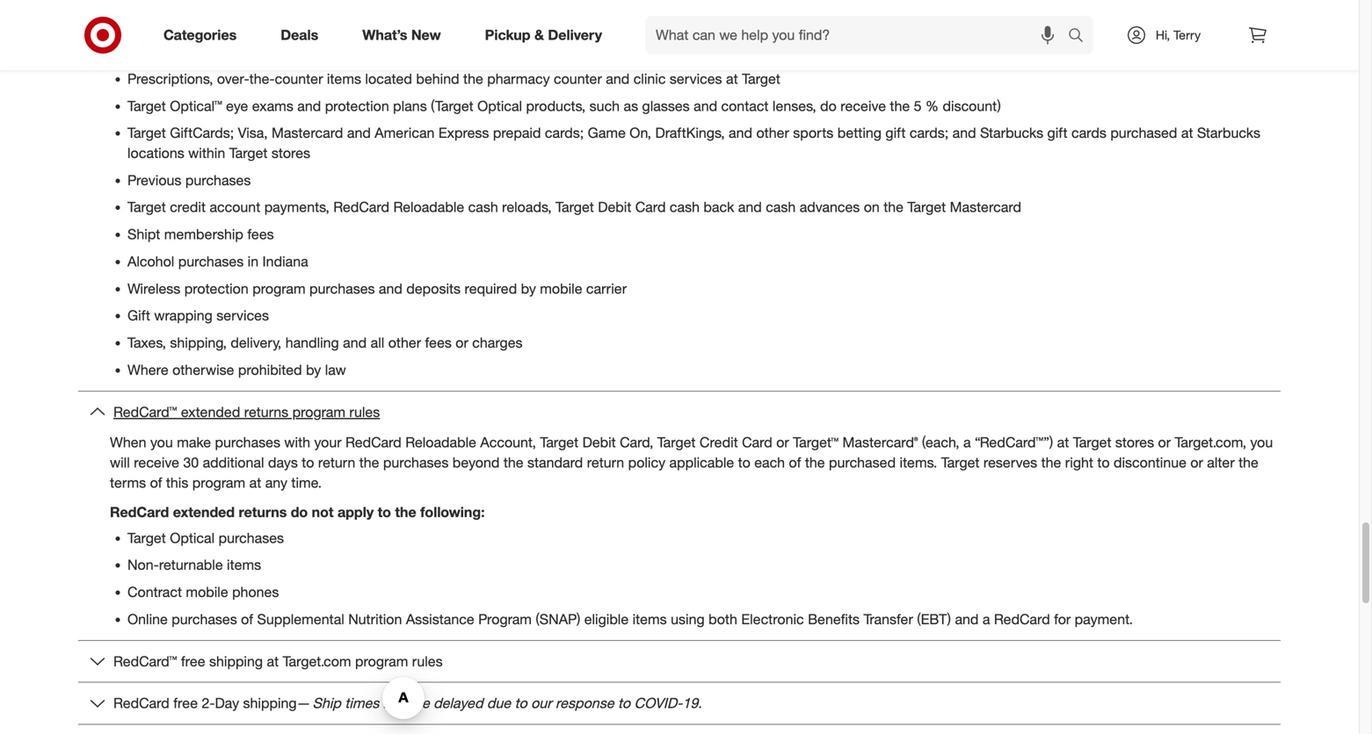 Task type: locate. For each thing, give the bounding box(es) containing it.
1 vertical spatial other
[[388, 334, 421, 352]]

fees down deposits
[[425, 334, 452, 352]]

apply down deals at top
[[259, 44, 296, 61]]

1 vertical spatial fees
[[425, 334, 452, 352]]

1 vertical spatial items
[[227, 557, 261, 574]]

redcard™ inside dropdown button
[[113, 653, 177, 671]]

returns down 'any'
[[239, 504, 287, 521]]

where
[[127, 362, 168, 379]]

target
[[742, 70, 780, 87], [127, 97, 166, 115], [127, 125, 166, 142], [229, 145, 268, 162], [127, 199, 166, 216], [556, 199, 594, 216], [908, 199, 946, 216], [540, 434, 579, 452], [657, 434, 696, 452], [1073, 434, 1112, 452], [941, 455, 980, 472], [127, 530, 166, 547]]

1 cards; from the left
[[545, 125, 584, 142]]

1 vertical spatial following:
[[420, 504, 485, 521]]

1 horizontal spatial services
[[670, 70, 722, 87]]

1 horizontal spatial receive
[[841, 97, 886, 115]]

1 vertical spatial protection
[[184, 280, 249, 297]]

a right '(ebt)'
[[983, 611, 990, 628]]

receive
[[841, 97, 886, 115], [134, 455, 179, 472]]

1 horizontal spatial return
[[587, 455, 624, 472]]

or left charges
[[456, 334, 468, 352]]

1 horizontal spatial fees
[[425, 334, 452, 352]]

non-returnable items
[[127, 557, 261, 574]]

or
[[456, 334, 468, 352], [776, 434, 789, 452], [1158, 434, 1171, 452], [1191, 455, 1203, 472]]

protection down alcohol purchases in indiana
[[184, 280, 249, 297]]

program up your
[[292, 404, 345, 421]]

redcard™
[[113, 404, 177, 421], [113, 653, 177, 671]]

card up each
[[742, 434, 772, 452]]

hi, terry
[[1156, 27, 1201, 43]]

1 vertical spatial reloadable
[[405, 434, 476, 452]]

items up phones on the left bottom
[[227, 557, 261, 574]]

this
[[166, 475, 188, 492]]

1 vertical spatial not
[[312, 504, 334, 521]]

2 return from the left
[[587, 455, 624, 472]]

free left 2-
[[173, 695, 198, 713]]

purchases left beyond
[[383, 455, 449, 472]]

pickup & delivery link
[[470, 16, 624, 55]]

account
[[210, 199, 260, 216]]

0 vertical spatial stores
[[272, 145, 310, 162]]

—
[[297, 695, 309, 713]]

2 you from the left
[[1250, 434, 1273, 452]]

within
[[188, 145, 225, 162]]

0 vertical spatial purchased
[[1111, 125, 1177, 142]]

and down discount)
[[953, 125, 976, 142]]

target.com
[[283, 653, 351, 671]]

gift
[[127, 307, 150, 324]]

a right (each,
[[963, 434, 971, 452]]

contact
[[721, 97, 769, 115]]

1 horizontal spatial stores
[[1115, 434, 1154, 452]]

purchases down redcard extended returns do not apply to the following:
[[219, 530, 284, 547]]

2 vertical spatial items
[[633, 611, 667, 628]]

0 vertical spatial receive
[[841, 97, 886, 115]]

0 vertical spatial by
[[521, 280, 536, 297]]

purchased inside the target giftcards; visa, mastercard and american express prepaid cards; game on, draftkings, and other sports betting gift cards; and starbucks gift cards purchased at starbucks locations within target stores
[[1111, 125, 1177, 142]]

redcard left 'for'
[[994, 611, 1050, 628]]

optical up prepaid
[[477, 97, 522, 115]]

not up over-
[[234, 44, 256, 61]]

0 horizontal spatial gift
[[886, 125, 906, 142]]

discontinue
[[1114, 455, 1187, 472]]

of down phones on the left bottom
[[241, 611, 253, 628]]

cards; down target optical™ eye exams and protection plans (target optical products, such as glasses and contact lenses, do receive the 5 % discount)
[[545, 125, 584, 142]]

and right '(ebt)'
[[955, 611, 979, 628]]

0 horizontal spatial cards;
[[545, 125, 584, 142]]

express
[[439, 125, 489, 142]]

1 horizontal spatial cash
[[670, 199, 700, 216]]

when you make purchases with your redcard reloadable account, target debit card, target credit card or target™ mastercard® (each, a "redcard™") at target stores or target.com, you will receive 30 additional days to return the purchases beyond the standard return policy applicable to each of the purchased items. target reserves the right to discontinue or alter the terms of this program at any time.
[[110, 434, 1273, 492]]

assistance
[[406, 611, 474, 628]]

0 vertical spatial items
[[327, 70, 361, 87]]

items.
[[900, 455, 937, 472]]

card
[[635, 199, 666, 216], [742, 434, 772, 452]]

"redcard™")
[[975, 434, 1053, 452]]

free for redcard™
[[181, 653, 205, 671]]

1 vertical spatial purchased
[[829, 455, 896, 472]]

services
[[670, 70, 722, 87], [216, 307, 269, 324]]

1 vertical spatial extended
[[173, 504, 235, 521]]

returns inside dropdown button
[[244, 404, 288, 421]]

0 horizontal spatial cash
[[468, 199, 498, 216]]

extended inside dropdown button
[[181, 404, 240, 421]]

1 horizontal spatial following:
[[420, 504, 485, 521]]

0 horizontal spatial card
[[635, 199, 666, 216]]

purchased down the mastercard®
[[829, 455, 896, 472]]

reloadable inside when you make purchases with your redcard reloadable account, target debit card, target credit card or target™ mastercard® (each, a "redcard™") at target stores or target.com, you will receive 30 additional days to return the purchases beyond the standard return policy applicable to each of the purchased items. target reserves the right to discontinue or alter the terms of this program at any time.
[[405, 434, 476, 452]]

0 horizontal spatial return
[[318, 455, 355, 472]]

0 horizontal spatial purchased
[[829, 455, 896, 472]]

reloadable
[[393, 199, 464, 216], [405, 434, 476, 452]]

1 horizontal spatial a
[[983, 611, 990, 628]]

not down time.
[[312, 504, 334, 521]]

1 vertical spatial redcard™
[[113, 653, 177, 671]]

do down time.
[[291, 504, 308, 521]]

protection down located
[[325, 97, 389, 115]]

0 vertical spatial mastercard
[[272, 125, 343, 142]]

taxes,
[[127, 334, 166, 352]]

1 horizontal spatial mobile
[[540, 280, 582, 297]]

0 horizontal spatial stores
[[272, 145, 310, 162]]

redcard extended returns do not apply to the following:
[[110, 504, 485, 521]]

other down lenses,
[[756, 125, 789, 142]]

redcard™ for redcard™ free shipping at target.com program rules
[[113, 653, 177, 671]]

1 vertical spatial services
[[216, 307, 269, 324]]

indiana
[[262, 253, 308, 270]]

(target
[[431, 97, 474, 115]]

0 horizontal spatial items
[[227, 557, 261, 574]]

services up glasses
[[670, 70, 722, 87]]

free for redcard
[[173, 695, 198, 713]]

0 horizontal spatial counter
[[275, 70, 323, 87]]

times
[[345, 695, 379, 713]]

additional
[[203, 455, 264, 472]]

receive up the this
[[134, 455, 179, 472]]

and right exams
[[297, 97, 321, 115]]

1 vertical spatial mobile
[[186, 584, 228, 601]]

mastercard®
[[843, 434, 918, 452]]

0 vertical spatial following:
[[342, 44, 407, 61]]

purchases down membership at the left top of the page
[[178, 253, 244, 270]]

in
[[248, 253, 259, 270]]

5
[[914, 97, 922, 115]]

returns down prohibited
[[244, 404, 288, 421]]

may
[[383, 695, 409, 713]]

apply
[[259, 44, 296, 61], [338, 504, 374, 521]]

rules down all
[[349, 404, 380, 421]]

1 vertical spatial receive
[[134, 455, 179, 472]]

deposits
[[406, 280, 461, 297]]

credit
[[170, 199, 206, 216]]

1 horizontal spatial rules
[[412, 653, 443, 671]]

cash left advances
[[766, 199, 796, 216]]

0 vertical spatial mobile
[[540, 280, 582, 297]]

0 horizontal spatial do
[[291, 504, 308, 521]]

1 horizontal spatial you
[[1250, 434, 1273, 452]]

the-
[[249, 70, 275, 87]]

purchases up "taxes, shipping, delivery, handling and all other fees or charges"
[[309, 280, 375, 297]]

1 horizontal spatial starbucks
[[1197, 125, 1261, 142]]

you right target.com,
[[1250, 434, 1273, 452]]

What can we help you find? suggestions appear below search field
[[645, 16, 1072, 55]]

counter up target optical™ eye exams and protection plans (target optical products, such as glasses and contact lenses, do receive the 5 % discount)
[[554, 70, 602, 87]]

redcard right your
[[345, 434, 402, 452]]

purchases down the contract mobile phones
[[172, 611, 237, 628]]

0 horizontal spatial you
[[150, 434, 173, 452]]

purchases up additional
[[215, 434, 280, 452]]

extended
[[181, 404, 240, 421], [173, 504, 235, 521]]

2 counter from the left
[[554, 70, 602, 87]]

counter
[[275, 70, 323, 87], [554, 70, 602, 87]]

1 vertical spatial mastercard
[[950, 199, 1021, 216]]

redcard™ down online
[[113, 653, 177, 671]]

payments,
[[264, 199, 329, 216]]

card,
[[620, 434, 653, 452]]

otherwise
[[172, 362, 234, 379]]

1 vertical spatial debit
[[582, 434, 616, 452]]

1 horizontal spatial card
[[742, 434, 772, 452]]

1 horizontal spatial mastercard
[[950, 199, 1021, 216]]

required
[[465, 280, 517, 297]]

2 cash from the left
[[670, 199, 700, 216]]

1 vertical spatial apply
[[338, 504, 374, 521]]

for
[[1054, 611, 1071, 628]]

cash left reloads,
[[468, 199, 498, 216]]

on,
[[630, 125, 651, 142]]

reloads,
[[502, 199, 552, 216]]

0 vertical spatial of
[[789, 455, 801, 472]]

return down card,
[[587, 455, 624, 472]]

0 horizontal spatial receive
[[134, 455, 179, 472]]

exams
[[252, 97, 293, 115]]

mastercard inside the target giftcards; visa, mastercard and american express prepaid cards; game on, draftkings, and other sports betting gift cards; and starbucks gift cards purchased at starbucks locations within target stores
[[272, 125, 343, 142]]

mobile down non-returnable items on the bottom left of page
[[186, 584, 228, 601]]

response
[[556, 695, 614, 713]]

0 vertical spatial rules
[[349, 404, 380, 421]]

0 horizontal spatial apply
[[259, 44, 296, 61]]

standard
[[527, 455, 583, 472]]

free inside dropdown button
[[181, 653, 205, 671]]

free up 2-
[[181, 653, 205, 671]]

by left law
[[306, 362, 321, 379]]

0 vertical spatial shipping
[[209, 653, 263, 671]]

debit down the game
[[598, 199, 631, 216]]

redcard™ up when
[[113, 404, 177, 421]]

you left make
[[150, 434, 173, 452]]

card left back
[[635, 199, 666, 216]]

receive up betting
[[841, 97, 886, 115]]

1 horizontal spatial apply
[[338, 504, 374, 521]]

0 horizontal spatial optical
[[170, 530, 215, 547]]

1 vertical spatial card
[[742, 434, 772, 452]]

redcard inside when you make purchases with your redcard reloadable account, target debit card, target credit card or target™ mastercard® (each, a "redcard™") at target stores or target.com, you will receive 30 additional days to return the purchases beyond the standard return policy applicable to each of the purchased items. target reserves the right to discontinue or alter the terms of this program at any time.
[[345, 434, 402, 452]]

apply down your
[[338, 504, 374, 521]]

right
[[1065, 455, 1094, 472]]

1 horizontal spatial not
[[312, 504, 334, 521]]

redcard
[[333, 199, 389, 216], [345, 434, 402, 452], [110, 504, 169, 521], [994, 611, 1050, 628], [113, 695, 169, 713]]

1 vertical spatial rules
[[412, 653, 443, 671]]

0 horizontal spatial not
[[234, 44, 256, 61]]

cash
[[468, 199, 498, 216], [670, 199, 700, 216], [766, 199, 796, 216]]

hi,
[[1156, 27, 1170, 43]]

debit left card,
[[582, 434, 616, 452]]

shipping down redcard™ free shipping at target.com program rules at the bottom of the page
[[243, 695, 297, 713]]

betting
[[838, 125, 882, 142]]

items
[[327, 70, 361, 87], [227, 557, 261, 574], [633, 611, 667, 628]]

products,
[[526, 97, 586, 115]]

%
[[926, 97, 939, 115]]

1 cash from the left
[[468, 199, 498, 216]]

gift left cards
[[1047, 125, 1068, 142]]

when
[[110, 434, 146, 452]]

1 vertical spatial free
[[173, 695, 198, 713]]

program inside when you make purchases with your redcard reloadable account, target debit card, target credit card or target™ mastercard® (each, a "redcard™") at target stores or target.com, you will receive 30 additional days to return the purchases beyond the standard return policy applicable to each of the purchased items. target reserves the right to discontinue or alter the terms of this program at any time.
[[192, 475, 245, 492]]

1 horizontal spatial by
[[521, 280, 536, 297]]

delivery,
[[231, 334, 282, 352]]

stores down exams
[[272, 145, 310, 162]]

covid-
[[634, 695, 682, 713]]

do up sports
[[820, 97, 837, 115]]

purchases down within
[[185, 172, 251, 189]]

0 vertical spatial reloadable
[[393, 199, 464, 216]]

by right required
[[521, 280, 536, 297]]

1 vertical spatial of
[[150, 475, 162, 492]]

(snap)
[[536, 611, 580, 628]]

stores
[[272, 145, 310, 162], [1115, 434, 1154, 452]]

following: down beyond
[[420, 504, 485, 521]]

1 redcard™ from the top
[[113, 404, 177, 421]]

following:
[[342, 44, 407, 61], [420, 504, 485, 521]]

cards;
[[545, 125, 584, 142], [910, 125, 949, 142]]

1 horizontal spatial gift
[[1047, 125, 1068, 142]]

2 redcard™ from the top
[[113, 653, 177, 671]]

what's new link
[[347, 16, 463, 55]]

program down nutrition
[[355, 653, 408, 671]]

0 horizontal spatial rules
[[349, 404, 380, 421]]

target credit account payments, redcard reloadable cash reloads, target debit card cash back and cash advances on the target mastercard
[[127, 199, 1021, 216]]

cash left back
[[670, 199, 700, 216]]

2 cards; from the left
[[910, 125, 949, 142]]

0 vertical spatial free
[[181, 653, 205, 671]]

target up contact
[[742, 70, 780, 87]]

mobile left carrier
[[540, 280, 582, 297]]

alcohol purchases in indiana
[[127, 253, 308, 270]]

redcard™ inside dropdown button
[[113, 404, 177, 421]]

rules
[[349, 404, 380, 421], [412, 653, 443, 671]]

0 horizontal spatial mobile
[[186, 584, 228, 601]]

items left located
[[327, 70, 361, 87]]

due
[[487, 695, 511, 713]]

0 horizontal spatial protection
[[184, 280, 249, 297]]

delivery
[[548, 26, 602, 44]]

our
[[531, 695, 552, 713]]

shipping,
[[170, 334, 227, 352]]

1 horizontal spatial optical
[[477, 97, 522, 115]]

return down your
[[318, 455, 355, 472]]

1 horizontal spatial other
[[756, 125, 789, 142]]

extended up target optical purchases
[[173, 504, 235, 521]]

1 starbucks from the left
[[980, 125, 1044, 142]]

0 vertical spatial other
[[756, 125, 789, 142]]

2 horizontal spatial of
[[789, 455, 801, 472]]

0 vertical spatial extended
[[181, 404, 240, 421]]

target.com,
[[1175, 434, 1247, 452]]

nutrition
[[348, 611, 402, 628]]

extended up make
[[181, 404, 240, 421]]

1 vertical spatial returns
[[239, 504, 287, 521]]

reloadable down american
[[393, 199, 464, 216]]

items left using
[[633, 611, 667, 628]]

0 vertical spatial a
[[963, 434, 971, 452]]

2 vertical spatial of
[[241, 611, 253, 628]]

target optical purchases
[[127, 530, 284, 547]]

stores up discontinue
[[1115, 434, 1154, 452]]

shipping up day
[[209, 653, 263, 671]]

prescriptions,
[[127, 70, 213, 87]]

1 horizontal spatial counter
[[554, 70, 602, 87]]

of left the this
[[150, 475, 162, 492]]

eye
[[226, 97, 248, 115]]

of right each
[[789, 455, 801, 472]]

reloadable up beyond
[[405, 434, 476, 452]]

at
[[726, 70, 738, 87], [1181, 125, 1193, 142], [1057, 434, 1069, 452], [249, 475, 261, 492], [267, 653, 279, 671]]

following: down what's
[[342, 44, 407, 61]]

at inside the target giftcards; visa, mastercard and american express prepaid cards; game on, draftkings, and other sports betting gift cards; and starbucks gift cards purchased at starbucks locations within target stores
[[1181, 125, 1193, 142]]

counter up exams
[[275, 70, 323, 87]]

0 horizontal spatial mastercard
[[272, 125, 343, 142]]

rules up be
[[412, 653, 443, 671]]

wireless
[[127, 280, 180, 297]]

1 horizontal spatial of
[[241, 611, 253, 628]]

not
[[234, 44, 256, 61], [312, 504, 334, 521]]

1 horizontal spatial purchased
[[1111, 125, 1177, 142]]

cards; down % at the top right of the page
[[910, 125, 949, 142]]

pharmacy
[[487, 70, 550, 87]]

1 vertical spatial shipping
[[243, 695, 297, 713]]

1 horizontal spatial protection
[[325, 97, 389, 115]]

or left alter
[[1191, 455, 1203, 472]]

2 horizontal spatial items
[[633, 611, 667, 628]]

purchased inside when you make purchases with your redcard reloadable account, target debit card, target credit card or target™ mastercard® (each, a "redcard™") at target stores or target.com, you will receive 30 additional days to return the purchases beyond the standard return policy applicable to each of the purchased items. target reserves the right to discontinue or alter the terms of this program at any time.
[[829, 455, 896, 472]]

0 horizontal spatial of
[[150, 475, 162, 492]]



Task type: vqa. For each thing, say whether or not it's contained in the screenshot.
the middle "of"
yes



Task type: describe. For each thing, give the bounding box(es) containing it.
game
[[588, 125, 626, 142]]

shipt membership fees
[[127, 226, 274, 243]]

0 vertical spatial debit
[[598, 199, 631, 216]]

with
[[284, 434, 310, 452]]

cards
[[1072, 125, 1107, 142]]

shipping inside 'redcard™ free shipping at target.com program rules' dropdown button
[[209, 653, 263, 671]]

back
[[704, 199, 734, 216]]

1 you from the left
[[150, 434, 173, 452]]

0 vertical spatial protection
[[325, 97, 389, 115]]

time.
[[291, 475, 322, 492]]

credit
[[700, 434, 738, 452]]

charges
[[472, 334, 523, 352]]

target up locations
[[127, 125, 166, 142]]

online
[[127, 611, 168, 628]]

be
[[413, 695, 430, 713]]

alcohol
[[127, 253, 174, 270]]

beyond
[[453, 455, 500, 472]]

located
[[365, 70, 412, 87]]

target up standard
[[540, 434, 579, 452]]

redcard™ extended returns program rules
[[113, 404, 380, 421]]

target right 'on'
[[908, 199, 946, 216]]

advances
[[800, 199, 860, 216]]

make
[[177, 434, 211, 452]]

over-
[[217, 70, 249, 87]]

extended for redcard™
[[181, 404, 240, 421]]

1 vertical spatial by
[[306, 362, 321, 379]]

payment.
[[1075, 611, 1133, 628]]

plans
[[393, 97, 427, 115]]

discount)
[[943, 97, 1001, 115]]

3 cash from the left
[[766, 199, 796, 216]]

returns for do
[[239, 504, 287, 521]]

target up right
[[1073, 434, 1112, 452]]

what's
[[362, 26, 407, 44]]

2 starbucks from the left
[[1197, 125, 1261, 142]]

30
[[183, 455, 199, 472]]

redcard left 2-
[[113, 695, 169, 713]]

stores inside when you make purchases with your redcard reloadable account, target debit card, target credit card or target™ mastercard® (each, a "redcard™") at target stores or target.com, you will receive 30 additional days to return the purchases beyond the standard return policy applicable to each of the purchased items. target reserves the right to discontinue or alter the terms of this program at any time.
[[1115, 434, 1154, 452]]

at inside dropdown button
[[267, 653, 279, 671]]

using
[[671, 611, 705, 628]]

card inside when you make purchases with your redcard reloadable account, target debit card, target credit card or target™ mastercard® (each, a "redcard™") at target stores or target.com, you will receive 30 additional days to return the purchases beyond the standard return policy applicable to each of the purchased items. target reserves the right to discontinue or alter the terms of this program at any time.
[[742, 434, 772, 452]]

redcard™ for redcard™ extended returns program rules
[[113, 404, 177, 421]]

policy
[[628, 455, 666, 472]]

0 horizontal spatial following:
[[342, 44, 407, 61]]

target down visa,
[[229, 145, 268, 162]]

electronic
[[741, 611, 804, 628]]

new
[[411, 26, 441, 44]]

receive inside when you make purchases with your redcard reloadable account, target debit card, target credit card or target™ mastercard® (each, a "redcard™") at target stores or target.com, you will receive 30 additional days to return the purchases beyond the standard return policy applicable to each of the purchased items. target reserves the right to discontinue or alter the terms of this program at any time.
[[134, 455, 179, 472]]

days
[[268, 455, 298, 472]]

pickup & delivery
[[485, 26, 602, 44]]

redcard down terms in the bottom left of the page
[[110, 504, 169, 521]]

taxes, shipping, delivery, handling and all other fees or charges
[[127, 334, 523, 352]]

and up such
[[606, 70, 630, 87]]

1 horizontal spatial items
[[327, 70, 361, 87]]

eligible
[[584, 611, 629, 628]]

carrier
[[586, 280, 627, 297]]

1 vertical spatial a
[[983, 611, 990, 628]]

and down contact
[[729, 125, 752, 142]]

your
[[314, 434, 342, 452]]

lenses,
[[773, 97, 816, 115]]

other inside the target giftcards; visa, mastercard and american express prepaid cards; game on, draftkings, and other sports betting gift cards; and starbucks gift cards purchased at starbucks locations within target stores
[[756, 125, 789, 142]]

benefits
[[808, 611, 860, 628]]

a inside when you make purchases with your redcard reloadable account, target debit card, target credit card or target™ mastercard® (each, a "redcard™") at target stores or target.com, you will receive 30 additional days to return the purchases beyond the standard return policy applicable to each of the purchased items. target reserves the right to discontinue or alter the terms of this program at any time.
[[963, 434, 971, 452]]

target down (each,
[[941, 455, 980, 472]]

giftcards;
[[170, 125, 234, 142]]

target optical™ eye exams and protection plans (target optical products, such as glasses and contact lenses, do receive the 5 % discount)
[[127, 97, 1001, 115]]

redcard free 2-day shipping — ship times may be delayed due to our response to covid-19.
[[113, 695, 702, 713]]

redcard™ free shipping at target.com program rules
[[113, 653, 443, 671]]

program down the indiana
[[252, 280, 306, 297]]

does
[[197, 44, 230, 61]]

rules inside dropdown button
[[412, 653, 443, 671]]

what's new
[[362, 26, 441, 44]]

search
[[1060, 28, 1102, 45]]

target down prescriptions,
[[127, 97, 166, 115]]

account,
[[480, 434, 536, 452]]

prescriptions, over-the-counter items located behind the pharmacy counter and clinic services at target
[[127, 70, 780, 87]]

0 vertical spatial optical
[[477, 97, 522, 115]]

0 horizontal spatial fees
[[247, 226, 274, 243]]

american
[[375, 125, 435, 142]]

search button
[[1060, 16, 1102, 58]]

target up non-
[[127, 530, 166, 547]]

0 vertical spatial not
[[234, 44, 256, 61]]

non-
[[127, 557, 159, 574]]

1 counter from the left
[[275, 70, 323, 87]]

&
[[534, 26, 544, 44]]

or up discontinue
[[1158, 434, 1171, 452]]

0 vertical spatial card
[[635, 199, 666, 216]]

and left all
[[343, 334, 367, 352]]

delayed
[[433, 695, 483, 713]]

extended for redcard
[[173, 504, 235, 521]]

(ebt)
[[917, 611, 951, 628]]

alter
[[1207, 455, 1235, 472]]

1 return from the left
[[318, 455, 355, 472]]

target down redcard™ extended returns program rules dropdown button
[[657, 434, 696, 452]]

visa,
[[238, 125, 268, 142]]

1 gift from the left
[[886, 125, 906, 142]]

debit inside when you make purchases with your redcard reloadable account, target debit card, target credit card or target™ mastercard® (each, a "redcard™") at target stores or target.com, you will receive 30 additional days to return the purchases beyond the standard return policy applicable to each of the purchased items. target reserves the right to discontinue or alter the terms of this program at any time.
[[582, 434, 616, 452]]

contract mobile phones
[[127, 584, 279, 601]]

or up each
[[776, 434, 789, 452]]

1 horizontal spatial do
[[820, 97, 837, 115]]

law
[[325, 362, 346, 379]]

target right reloads,
[[556, 199, 594, 216]]

program inside dropdown button
[[292, 404, 345, 421]]

glasses
[[642, 97, 690, 115]]

returns for program
[[244, 404, 288, 421]]

2-
[[202, 695, 215, 713]]

program inside dropdown button
[[355, 653, 408, 671]]

and up draftkings,
[[694, 97, 717, 115]]

0 horizontal spatial other
[[388, 334, 421, 352]]

0 vertical spatial services
[[670, 70, 722, 87]]

2 gift from the left
[[1047, 125, 1068, 142]]

online purchases of supplemental nutrition assistance program (snap) eligible items using both electronic benefits transfer (ebt) and a redcard for payment.
[[127, 611, 1133, 628]]

handling
[[285, 334, 339, 352]]

redcard™ extended returns program rules button
[[78, 392, 1281, 433]]

contract
[[127, 584, 182, 601]]

and right back
[[738, 199, 762, 216]]

0 vertical spatial apply
[[259, 44, 296, 61]]

0 horizontal spatial services
[[216, 307, 269, 324]]

where otherwise prohibited by law
[[127, 362, 346, 379]]

rules inside dropdown button
[[349, 404, 380, 421]]

wireless protection program purchases and deposits required by mobile carrier
[[127, 280, 627, 297]]

deals link
[[266, 16, 340, 55]]

target giftcards; visa, mastercard and american express prepaid cards; game on, draftkings, and other sports betting gift cards; and starbucks gift cards purchased at starbucks locations within target stores
[[127, 125, 1261, 162]]

stores inside the target giftcards; visa, mastercard and american express prepaid cards; game on, draftkings, and other sports betting gift cards; and starbucks gift cards purchased at starbucks locations within target stores
[[272, 145, 310, 162]]

any
[[265, 475, 287, 492]]

locations
[[127, 145, 184, 162]]

categories
[[164, 26, 237, 44]]

target up shipt
[[127, 199, 166, 216]]

redcard right payments, at the left top of page
[[333, 199, 389, 216]]

and left deposits
[[379, 280, 403, 297]]

all
[[371, 334, 384, 352]]

terry
[[1174, 27, 1201, 43]]

phones
[[232, 584, 279, 601]]

such
[[590, 97, 620, 115]]

1 vertical spatial optical
[[170, 530, 215, 547]]

1 vertical spatial do
[[291, 504, 308, 521]]

and left american
[[347, 125, 371, 142]]

19.
[[682, 695, 702, 713]]

wrapping
[[154, 307, 213, 324]]

deals
[[281, 26, 318, 44]]

returnable
[[159, 557, 223, 574]]



